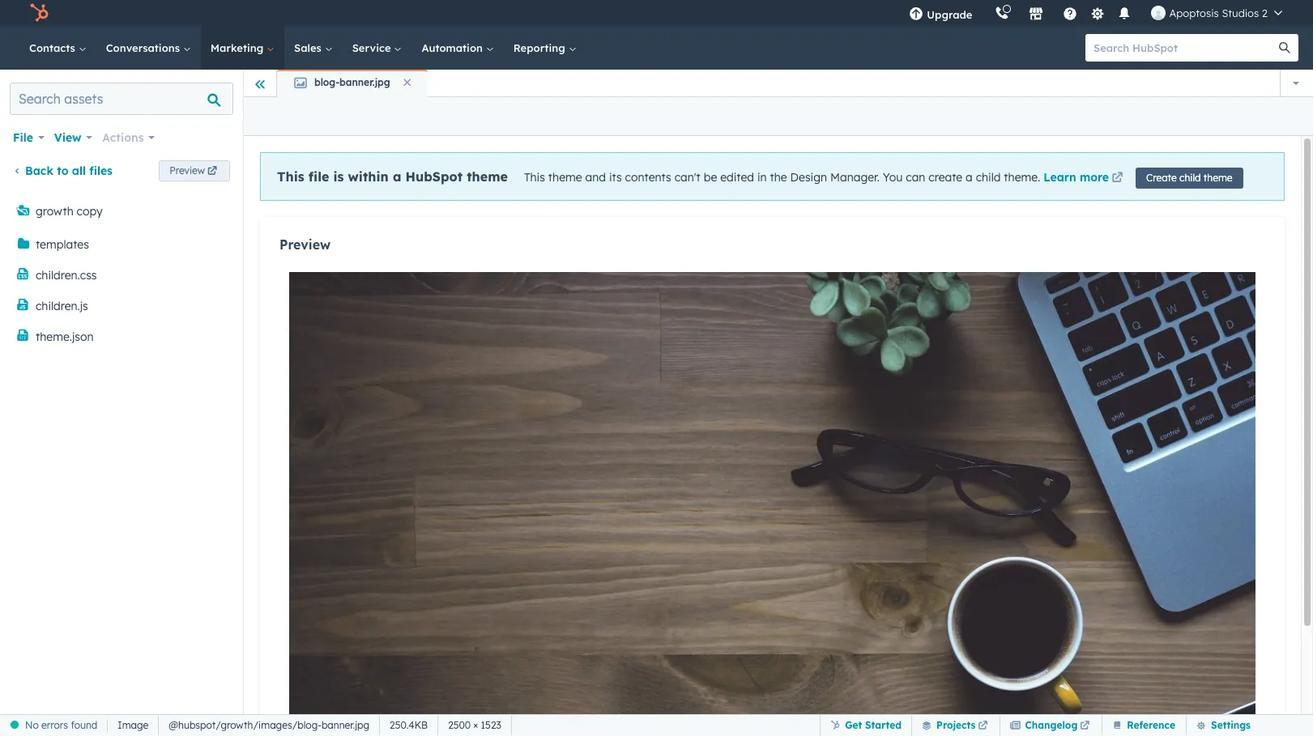 Task type: vqa. For each thing, say whether or not it's contained in the screenshot.
'Sync'
no



Task type: locate. For each thing, give the bounding box(es) containing it.
1 horizontal spatial preview
[[280, 237, 331, 253]]

×
[[474, 720, 478, 732]]

1 vertical spatial preview
[[280, 237, 331, 253]]

help image
[[1063, 7, 1078, 22]]

children.js
[[36, 299, 88, 314]]

settings button
[[1186, 715, 1252, 737]]

0 vertical spatial banner.jpg
[[340, 76, 390, 88]]

banner.jpg left 250.4kb
[[322, 720, 370, 732]]

1 horizontal spatial child
[[1180, 172, 1201, 184]]

contents
[[625, 170, 672, 185]]

this left and
[[524, 170, 545, 185]]

changelog
[[1025, 719, 1078, 731]]

back to all files button
[[13, 164, 113, 178]]

edited
[[720, 170, 754, 185]]

this for this file is within a hubspot theme
[[277, 168, 304, 185]]

2500 × 1523
[[448, 720, 501, 732]]

child right create at the right top of page
[[1180, 172, 1201, 184]]

help button
[[1057, 0, 1085, 26]]

notifications button
[[1111, 0, 1139, 26]]

child
[[976, 170, 1001, 185], [1180, 172, 1201, 184]]

theme left and
[[548, 170, 582, 185]]

child left theme.
[[976, 170, 1001, 185]]

settings link
[[1088, 4, 1108, 21]]

contacts link
[[19, 26, 96, 70]]

marketing
[[211, 41, 267, 54]]

preview
[[170, 164, 205, 177], [280, 237, 331, 253]]

theme right hubspot
[[467, 168, 508, 185]]

0 horizontal spatial this
[[277, 168, 304, 185]]

view
[[54, 130, 81, 145]]

automation link
[[412, 26, 504, 70]]

theme inside button
[[1204, 172, 1233, 184]]

projects
[[937, 719, 976, 731]]

0 horizontal spatial theme
[[467, 168, 508, 185]]

theme right create at the right top of page
[[1204, 172, 1233, 184]]

can't
[[675, 170, 701, 185]]

hubspot link
[[19, 3, 61, 23]]

1 horizontal spatial theme
[[548, 170, 582, 185]]

menu item
[[984, 0, 987, 26]]

theme.json
[[36, 330, 94, 344]]

files
[[89, 164, 113, 178]]

actions
[[102, 130, 144, 145]]

theme
[[467, 168, 508, 185], [548, 170, 582, 185], [1204, 172, 1233, 184]]

marketing link
[[201, 26, 284, 70]]

can
[[906, 170, 926, 185]]

a right 'create'
[[966, 170, 973, 185]]

back
[[25, 164, 53, 178]]

this
[[277, 168, 304, 185], [524, 170, 545, 185]]

no errors found
[[25, 720, 97, 732]]

marketplaces button
[[1020, 0, 1054, 26]]

upgrade image
[[909, 7, 924, 22]]

a
[[393, 168, 401, 185], [966, 170, 973, 185]]

manager.
[[831, 170, 880, 185]]

banner.jpg for @hubspot/growth/images/blog-
[[322, 720, 370, 732]]

be
[[704, 170, 717, 185]]

menu containing apoptosis studios 2
[[898, 0, 1294, 26]]

apoptosis
[[1170, 6, 1219, 19]]

a right the within
[[393, 168, 401, 185]]

1 horizontal spatial this
[[524, 170, 545, 185]]

all
[[72, 164, 86, 178]]

file
[[309, 168, 329, 185]]

hubspot image
[[29, 3, 49, 23]]

image
[[118, 720, 149, 732]]

1 horizontal spatial a
[[966, 170, 973, 185]]

started
[[865, 719, 902, 731]]

learn more
[[1044, 170, 1109, 185]]

hubspot
[[406, 168, 463, 185]]

blog-banner.jpg navigation
[[277, 70, 428, 97]]

blog-banner.jpg
[[314, 76, 390, 88]]

the
[[770, 170, 787, 185]]

is
[[333, 168, 344, 185]]

0 horizontal spatial child
[[976, 170, 1001, 185]]

0 horizontal spatial a
[[393, 168, 401, 185]]

@hubspot/growth/images/blog-banner.jpg
[[169, 720, 370, 732]]

menu
[[898, 0, 1294, 26]]

1 vertical spatial banner.jpg
[[322, 720, 370, 732]]

found
[[71, 720, 97, 732]]

create
[[929, 170, 963, 185]]

0 vertical spatial preview
[[170, 164, 205, 177]]

service
[[352, 41, 394, 54]]

this file is within a hubspot theme
[[277, 168, 508, 185]]

banner.jpg
[[340, 76, 390, 88], [322, 720, 370, 732]]

2
[[1262, 6, 1268, 19]]

banner.jpg down service
[[340, 76, 390, 88]]

growth copy
[[36, 204, 103, 219]]

this left file
[[277, 168, 304, 185]]

design
[[791, 170, 827, 185]]

link opens in a new window image
[[1112, 171, 1123, 187], [1080, 717, 1090, 736], [1080, 722, 1090, 731]]

2 horizontal spatial theme
[[1204, 172, 1233, 184]]

marketplaces image
[[1029, 7, 1044, 22]]

calling icon button
[[989, 2, 1016, 23]]

link opens in a new window image
[[1112, 172, 1123, 185], [978, 717, 988, 736], [978, 722, 988, 731]]

and
[[585, 170, 606, 185]]

banner.jpg inside blog-banner.jpg link
[[340, 76, 390, 88]]



Task type: describe. For each thing, give the bounding box(es) containing it.
calling icon image
[[995, 6, 1010, 21]]

Search HubSpot search field
[[1086, 34, 1284, 62]]

within
[[348, 168, 389, 185]]

errors
[[41, 720, 68, 732]]

settings image
[[1091, 7, 1105, 21]]

reporting
[[514, 41, 568, 54]]

get started link
[[820, 716, 912, 736]]

1523
[[481, 720, 501, 732]]

file
[[13, 130, 33, 145]]

link opens in a new window image inside learn more link
[[1112, 171, 1123, 187]]

child inside button
[[1180, 172, 1201, 184]]

0 horizontal spatial preview
[[170, 164, 205, 177]]

sales link
[[284, 26, 342, 70]]

apoptosis studios 2
[[1170, 6, 1268, 19]]

automation
[[422, 41, 486, 54]]

@hubspot/growth/images/blog-
[[169, 720, 322, 732]]

back to all files
[[25, 164, 113, 178]]

preview link
[[159, 160, 230, 181]]

conversations link
[[96, 26, 201, 70]]

tara schultz image
[[1152, 6, 1166, 20]]

Search assets search field
[[10, 83, 233, 115]]

reference
[[1127, 720, 1176, 732]]

service link
[[342, 26, 412, 70]]

no
[[25, 720, 39, 732]]

create child theme
[[1147, 172, 1233, 184]]

get started
[[845, 719, 902, 731]]

create
[[1147, 172, 1177, 184]]

learn more link
[[1044, 170, 1126, 187]]

reporting link
[[504, 26, 586, 70]]

apoptosis studios 2 button
[[1142, 0, 1292, 26]]

blog-
[[314, 76, 340, 88]]

changelog link
[[1000, 716, 1102, 736]]

reference button
[[1102, 715, 1177, 737]]

templates
[[36, 237, 89, 252]]

to
[[57, 164, 68, 178]]

upgrade
[[927, 8, 973, 21]]

its
[[609, 170, 622, 185]]

blog-banner.jpg link
[[277, 70, 428, 97]]

sales
[[294, 41, 325, 54]]

banner.jpg for blog-
[[340, 76, 390, 88]]

studios
[[1222, 6, 1259, 19]]

this for this theme and its contents can't be edited in the design manager. you can create a child theme.
[[524, 170, 545, 185]]

more
[[1080, 170, 1109, 185]]

file button
[[13, 126, 44, 149]]

this theme and its contents can't be edited in the design manager. you can create a child theme.
[[524, 170, 1044, 185]]

link opens in a new window image inside learn more link
[[1112, 172, 1123, 185]]

search image
[[1279, 42, 1291, 53]]

learn
[[1044, 170, 1077, 185]]

growth
[[36, 204, 73, 219]]

notifications image
[[1118, 7, 1132, 22]]

250.4kb
[[390, 720, 428, 732]]

view button
[[54, 126, 93, 149]]

you
[[883, 170, 903, 185]]

2500
[[448, 720, 471, 732]]

theme.
[[1004, 170, 1041, 185]]

search button
[[1271, 34, 1299, 62]]

copy
[[77, 204, 103, 219]]

conversations
[[106, 41, 183, 54]]

contacts
[[29, 41, 78, 54]]

settings
[[1211, 720, 1251, 732]]

get
[[845, 719, 862, 731]]

children.css
[[36, 268, 97, 283]]

create child theme button
[[1136, 168, 1243, 189]]

projects link
[[912, 716, 1000, 736]]

in
[[758, 170, 767, 185]]

actions button
[[102, 126, 155, 149]]



